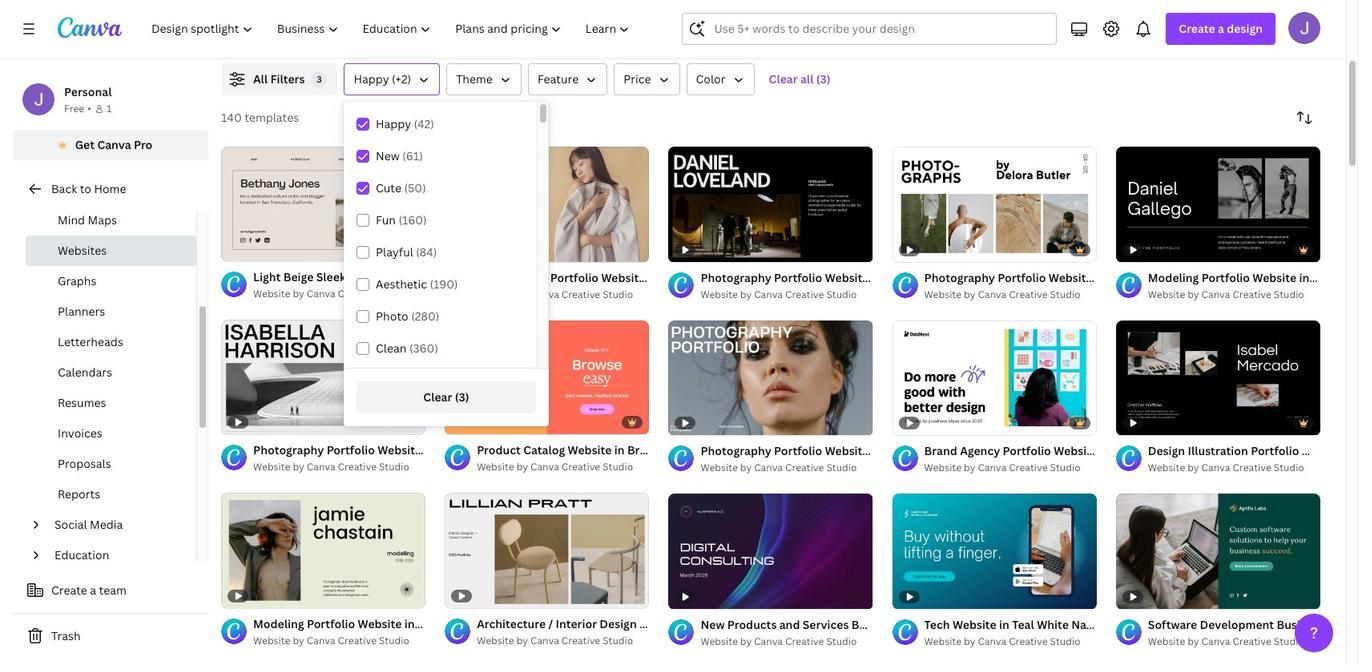 Task type: vqa. For each thing, say whether or not it's contained in the screenshot.
the leftmost ON
no



Task type: locate. For each thing, give the bounding box(es) containing it.
happy (+2) button
[[344, 63, 440, 95]]

website
[[507, 269, 551, 284], [253, 287, 291, 301], [477, 287, 514, 301], [701, 287, 738, 301], [925, 287, 962, 301], [1148, 287, 1186, 301], [253, 460, 291, 474], [477, 460, 514, 474], [701, 461, 738, 475], [925, 461, 962, 475], [1148, 461, 1186, 475], [953, 617, 997, 632], [253, 634, 291, 648], [477, 634, 514, 648], [701, 635, 738, 648], [925, 635, 962, 648], [1148, 635, 1186, 648]]

invoices
[[58, 426, 102, 441]]

planners link
[[26, 297, 196, 327]]

new
[[376, 148, 400, 164]]

1 horizontal spatial (3)
[[817, 71, 831, 87]]

a for design
[[1218, 21, 1225, 36]]

(84)
[[416, 244, 437, 260]]

a inside button
[[90, 583, 96, 598]]

(3)
[[817, 71, 831, 87], [455, 390, 469, 405]]

None search field
[[683, 13, 1058, 45]]

clean (360)
[[376, 341, 438, 356]]

website by canva creative studio
[[477, 287, 633, 301], [701, 287, 857, 301], [925, 287, 1081, 301], [1148, 287, 1305, 301], [253, 460, 410, 474], [477, 460, 633, 474], [701, 461, 857, 475], [925, 461, 1081, 475], [1148, 461, 1305, 475], [253, 634, 410, 648], [477, 634, 633, 648], [701, 635, 857, 648], [1148, 635, 1305, 648]]

jacob simon image
[[1289, 12, 1321, 44]]

happy left (42)
[[376, 116, 411, 131]]

a inside dropdown button
[[1218, 21, 1225, 36]]

create
[[1179, 21, 1216, 36], [51, 583, 87, 598]]

create inside dropdown button
[[1179, 21, 1216, 36]]

1 horizontal spatial personal
[[457, 269, 504, 284]]

3 filter options selected element
[[311, 71, 327, 87]]

clear all (3) button
[[761, 63, 839, 95]]

top level navigation element
[[141, 13, 644, 45]]

all filters
[[253, 71, 305, 87]]

personal inside light beige sleek and simple blogger personal website website by canva creative studio
[[457, 269, 504, 284]]

clean
[[376, 341, 407, 356]]

create a team
[[51, 583, 127, 598]]

sleek
[[316, 269, 346, 284]]

calendars link
[[26, 358, 196, 388]]

happy
[[354, 71, 389, 87], [376, 116, 411, 131]]

(+2)
[[392, 71, 411, 87]]

1 vertical spatial personal
[[457, 269, 504, 284]]

light beige sleek and simple blogger personal website link
[[253, 268, 551, 286]]

feature
[[538, 71, 579, 87]]

by inside tech website in teal white navy gradients style website by canva creative studio
[[964, 635, 976, 648]]

theme
[[456, 71, 493, 87]]

1 vertical spatial create
[[51, 583, 87, 598]]

clear inside clear (3) button
[[424, 390, 452, 405]]

0 horizontal spatial personal
[[64, 84, 112, 99]]

1 horizontal spatial a
[[1218, 21, 1225, 36]]

clear inside clear all (3) button
[[769, 71, 798, 87]]

1
[[107, 102, 112, 115]]

design
[[1227, 21, 1263, 36]]

product catalog website in bright red white chic photocentric frames style image
[[445, 320, 650, 435]]

mind
[[58, 212, 85, 228]]

0 horizontal spatial a
[[90, 583, 96, 598]]

create for create a design
[[1179, 21, 1216, 36]]

happy left (+2)
[[354, 71, 389, 87]]

trash
[[51, 628, 81, 644]]

get canva pro button
[[13, 130, 208, 160]]

1 vertical spatial (3)
[[455, 390, 469, 405]]

140
[[221, 110, 242, 125]]

0 vertical spatial a
[[1218, 21, 1225, 36]]

canva
[[97, 137, 131, 152], [307, 287, 336, 301], [531, 287, 559, 301], [754, 287, 783, 301], [978, 287, 1007, 301], [1202, 287, 1231, 301], [307, 460, 336, 474], [531, 460, 559, 474], [754, 461, 783, 475], [978, 461, 1007, 475], [1202, 461, 1231, 475], [307, 634, 336, 648], [531, 634, 559, 648], [754, 635, 783, 648], [978, 635, 1007, 648], [1202, 635, 1231, 648]]

personal right blogger
[[457, 269, 504, 284]]

(280)
[[411, 309, 439, 324]]

1 vertical spatial a
[[90, 583, 96, 598]]

free •
[[64, 102, 91, 115]]

price
[[624, 71, 651, 87]]

1 horizontal spatial clear
[[769, 71, 798, 87]]

to
[[80, 181, 91, 196]]

Search search field
[[715, 14, 1047, 44]]

clear for clear all (3)
[[769, 71, 798, 87]]

tech website in teal white navy gradients style website by canva creative studio
[[925, 617, 1187, 648]]

clear down (360) at the left
[[424, 390, 452, 405]]

canva inside button
[[97, 137, 131, 152]]

0 vertical spatial personal
[[64, 84, 112, 99]]

color
[[696, 71, 726, 87]]

studio inside light beige sleek and simple blogger personal website website by canva creative studio
[[379, 287, 410, 301]]

trash link
[[13, 620, 208, 652]]

color button
[[687, 63, 755, 95]]

studio
[[379, 287, 410, 301], [603, 287, 633, 301], [827, 287, 857, 301], [1051, 287, 1081, 301], [1274, 287, 1305, 301], [379, 460, 410, 474], [603, 460, 633, 474], [827, 461, 857, 475], [1051, 461, 1081, 475], [1274, 461, 1305, 475], [379, 634, 410, 648], [603, 634, 633, 648], [827, 635, 857, 648], [1051, 635, 1081, 648], [1274, 635, 1305, 648]]

cute
[[376, 180, 402, 196]]

in
[[1000, 617, 1010, 632]]

style
[[1159, 617, 1187, 632]]

website templates image
[[979, 0, 1321, 44], [979, 0, 1321, 44]]

clear left all
[[769, 71, 798, 87]]

by inside light beige sleek and simple blogger personal website website by canva creative studio
[[293, 287, 304, 301]]

1 horizontal spatial create
[[1179, 21, 1216, 36]]

0 horizontal spatial create
[[51, 583, 87, 598]]

creative inside light beige sleek and simple blogger personal website website by canva creative studio
[[338, 287, 377, 301]]

create a team button
[[13, 575, 208, 607]]

creative inside tech website in teal white navy gradients style website by canva creative studio
[[1009, 635, 1048, 648]]

personal up • at the top
[[64, 84, 112, 99]]

website by canva creative studio link
[[253, 286, 426, 302], [477, 287, 650, 303], [701, 287, 873, 303], [925, 287, 1097, 303], [1148, 287, 1321, 303], [253, 460, 426, 476], [477, 460, 650, 476], [701, 460, 873, 476], [925, 460, 1097, 476], [1148, 460, 1321, 476], [253, 633, 426, 649], [477, 633, 650, 649], [701, 634, 873, 650], [925, 634, 1097, 650], [1148, 634, 1321, 650]]

(3) inside clear all (3) button
[[817, 71, 831, 87]]

0 vertical spatial (3)
[[817, 71, 831, 87]]

create down the education
[[51, 583, 87, 598]]

a left design
[[1218, 21, 1225, 36]]

(42)
[[414, 116, 434, 131]]

tech website in teal white navy gradients style link
[[925, 616, 1187, 634]]

0 vertical spatial happy
[[354, 71, 389, 87]]

a left 'team'
[[90, 583, 96, 598]]

personal
[[64, 84, 112, 99], [457, 269, 504, 284]]

create for create a team
[[51, 583, 87, 598]]

happy inside button
[[354, 71, 389, 87]]

1 vertical spatial happy
[[376, 116, 411, 131]]

(50)
[[404, 180, 426, 196]]

back to home link
[[13, 173, 208, 205]]

all
[[801, 71, 814, 87]]

websites
[[58, 243, 107, 258]]

0 vertical spatial create
[[1179, 21, 1216, 36]]

0 vertical spatial clear
[[769, 71, 798, 87]]

0 horizontal spatial clear
[[424, 390, 452, 405]]

0 horizontal spatial (3)
[[455, 390, 469, 405]]

create left design
[[1179, 21, 1216, 36]]

(3) inside clear (3) button
[[455, 390, 469, 405]]

create inside button
[[51, 583, 87, 598]]

(190)
[[430, 277, 458, 292]]

1 vertical spatial clear
[[424, 390, 452, 405]]

create a design button
[[1167, 13, 1276, 45]]



Task type: describe. For each thing, give the bounding box(es) containing it.
•
[[88, 102, 91, 115]]

simple
[[372, 269, 409, 284]]

invoices link
[[26, 418, 196, 449]]

reports link
[[26, 479, 196, 510]]

proposals link
[[26, 449, 196, 479]]

3
[[317, 73, 322, 85]]

social media
[[55, 517, 123, 532]]

proposals
[[58, 456, 111, 471]]

canva inside tech website in teal white navy gradients style website by canva creative studio
[[978, 635, 1007, 648]]

back
[[51, 181, 77, 196]]

light beige sleek and simple blogger personal website website by canva creative studio
[[253, 269, 551, 301]]

photo (280)
[[376, 309, 439, 324]]

maps
[[88, 212, 117, 228]]

mind maps link
[[26, 205, 196, 236]]

graphs
[[58, 273, 97, 289]]

tech
[[925, 617, 950, 632]]

new (61)
[[376, 148, 423, 164]]

get
[[75, 137, 95, 152]]

light
[[253, 269, 281, 284]]

price button
[[614, 63, 680, 95]]

letterheads
[[58, 334, 123, 349]]

get canva pro
[[75, 137, 153, 152]]

clear for clear (3)
[[424, 390, 452, 405]]

happy for happy (42)
[[376, 116, 411, 131]]

education
[[55, 547, 109, 563]]

theme button
[[447, 63, 522, 95]]

clear (3) button
[[357, 382, 536, 414]]

playful
[[376, 244, 414, 260]]

happy for happy (+2)
[[354, 71, 389, 87]]

white
[[1037, 617, 1069, 632]]

Sort by button
[[1289, 102, 1321, 134]]

studio inside tech website in teal white navy gradients style website by canva creative studio
[[1051, 635, 1081, 648]]

fun
[[376, 212, 396, 228]]

feature button
[[528, 63, 608, 95]]

resumes
[[58, 395, 106, 410]]

teal
[[1013, 617, 1035, 632]]

free
[[64, 102, 84, 115]]

aesthetic (190)
[[376, 277, 458, 292]]

happy (42)
[[376, 116, 434, 131]]

(160)
[[399, 212, 427, 228]]

home
[[94, 181, 126, 196]]

graphs link
[[26, 266, 196, 297]]

resumes link
[[26, 388, 196, 418]]

clear (3)
[[424, 390, 469, 405]]

playful (84)
[[376, 244, 437, 260]]

all
[[253, 71, 268, 87]]

team
[[99, 583, 127, 598]]

back to home
[[51, 181, 126, 196]]

140 templates
[[221, 110, 299, 125]]

fun (160)
[[376, 212, 427, 228]]

filters
[[270, 71, 305, 87]]

light beige sleek and simple blogger personal website image
[[221, 146, 426, 261]]

and
[[348, 269, 369, 284]]

cute (50)
[[376, 180, 426, 196]]

happy (+2)
[[354, 71, 411, 87]]

letterheads link
[[26, 327, 196, 358]]

a for team
[[90, 583, 96, 598]]

blogger
[[412, 269, 454, 284]]

gradients
[[1102, 617, 1156, 632]]

create a design
[[1179, 21, 1263, 36]]

planners
[[58, 304, 105, 319]]

photo
[[376, 309, 409, 324]]

pro
[[134, 137, 153, 152]]

media
[[90, 517, 123, 532]]

calendars
[[58, 365, 112, 380]]

social
[[55, 517, 87, 532]]

canva inside light beige sleek and simple blogger personal website website by canva creative studio
[[307, 287, 336, 301]]

navy
[[1072, 617, 1100, 632]]

beige
[[284, 269, 314, 284]]

templates
[[245, 110, 299, 125]]

clear all (3)
[[769, 71, 831, 87]]

(360)
[[410, 341, 438, 356]]

education link
[[48, 540, 187, 571]]

social media link
[[48, 510, 187, 540]]

(61)
[[403, 148, 423, 164]]



